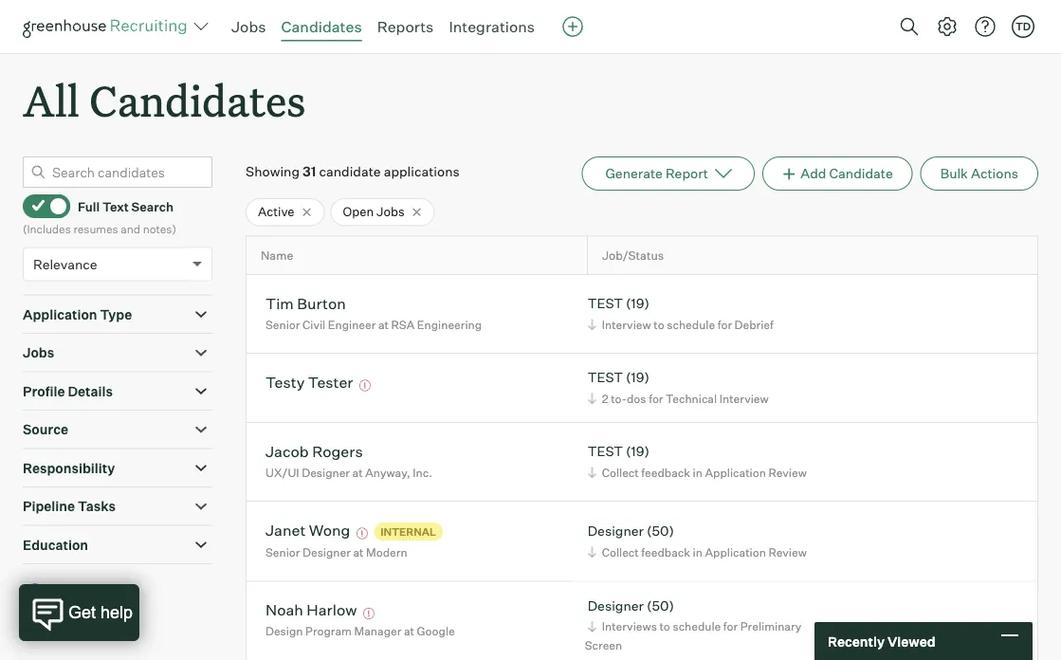Task type: describe. For each thing, give the bounding box(es) containing it.
recently viewed
[[828, 633, 936, 649]]

(50) for designer (50) interviews to schedule for preliminary screen
[[647, 597, 674, 614]]

designer (50) interviews to schedule for preliminary screen
[[585, 597, 802, 652]]

resumes
[[73, 222, 118, 236]]

interview inside test (19) interview to schedule for debrief
[[602, 317, 651, 332]]

harlow
[[307, 601, 357, 619]]

anyway,
[[365, 465, 410, 480]]

name
[[261, 248, 293, 263]]

profile details
[[23, 383, 113, 399]]

2
[[602, 391, 608, 406]]

google
[[417, 624, 455, 638]]

testy tester has been in technical interview for more than 14 days image
[[357, 380, 374, 391]]

review for (19)
[[769, 465, 807, 480]]

tasks
[[78, 498, 116, 515]]

janet wong link
[[266, 520, 350, 542]]

td button
[[1008, 11, 1039, 42]]

wong
[[309, 520, 350, 539]]

engineer
[[328, 317, 376, 332]]

senior inside tim burton senior civil engineer at rsa engineering
[[266, 317, 300, 332]]

testy tester
[[266, 372, 353, 391]]

for for testy tester
[[649, 391, 663, 406]]

bulk
[[941, 165, 968, 182]]

design program manager at google
[[266, 624, 455, 638]]

viewed
[[888, 633, 936, 649]]

to for (19)
[[654, 317, 665, 332]]

schedule for (50)
[[673, 619, 721, 634]]

test for burton
[[588, 295, 623, 312]]

31
[[303, 163, 316, 180]]

test (19) collect feedback in application review
[[588, 443, 807, 480]]

interviews to schedule for preliminary screen link
[[585, 618, 802, 654]]

interviews
[[602, 619, 657, 634]]

a follow-up was set for sep 22, 2023 for noah harlow image
[[360, 608, 377, 619]]

designer inside designer (50) interviews to schedule for preliminary screen
[[588, 597, 644, 614]]

for for tim burton
[[718, 317, 732, 332]]

bulk actions
[[941, 165, 1019, 182]]

td
[[1016, 20, 1031, 33]]

notes)
[[143, 222, 176, 236]]

relevance option
[[33, 256, 97, 272]]

tim burton senior civil engineer at rsa engineering
[[266, 294, 482, 332]]

jobs link
[[231, 17, 266, 36]]

and
[[121, 222, 140, 236]]

screen
[[585, 638, 622, 652]]

1 vertical spatial jobs
[[377, 204, 405, 219]]

(includes
[[23, 222, 71, 236]]

janet
[[266, 520, 306, 539]]

interview inside test (19) 2 to-dos for technical interview
[[720, 391, 769, 406]]

integrations
[[449, 17, 535, 36]]

program
[[305, 624, 352, 638]]

active
[[258, 204, 294, 219]]

add candidate link
[[763, 157, 913, 191]]

add
[[801, 165, 826, 182]]

designer inside designer (50) collect feedback in application review
[[588, 523, 644, 539]]

janet wong
[[266, 520, 350, 539]]

source
[[23, 421, 68, 438]]

testy tester link
[[266, 372, 353, 394]]

candidate reports are now available! apply filters and select "view in app" element
[[582, 157, 755, 191]]

profile
[[23, 383, 65, 399]]

schedule for (19)
[[667, 317, 715, 332]]

rogers
[[312, 442, 363, 461]]

1 vertical spatial candidates
[[89, 72, 306, 128]]

showing 31 candidate applications
[[246, 163, 460, 180]]

reports link
[[377, 17, 434, 36]]

designer (50) collect feedback in application review
[[588, 523, 807, 559]]

debrief
[[735, 317, 774, 332]]

details
[[68, 383, 113, 399]]

preliminary
[[741, 619, 802, 634]]

rsa
[[391, 317, 415, 332]]

text
[[102, 199, 129, 214]]

generate report
[[605, 165, 708, 182]]

manager
[[354, 624, 401, 638]]

jacob rogers ux/ui designer at anyway, inc.
[[266, 442, 432, 480]]

internal
[[381, 525, 436, 538]]

greenhouse recruiting image
[[23, 15, 193, 38]]

modern
[[366, 545, 407, 560]]

applications
[[384, 163, 460, 180]]

type
[[100, 306, 132, 323]]

test (19) interview to schedule for debrief
[[588, 295, 774, 332]]

relevance
[[33, 256, 97, 272]]

test inside test (19) 2 to-dos for technical interview
[[588, 369, 623, 386]]

pipeline tasks
[[23, 498, 116, 515]]

application type
[[23, 306, 132, 323]]

test (19) 2 to-dos for technical interview
[[588, 369, 769, 406]]

designer inside jacob rogers ux/ui designer at anyway, inc.
[[302, 465, 350, 480]]

design
[[266, 624, 303, 638]]

senior designer at modern
[[266, 545, 407, 560]]

to for (50)
[[660, 619, 670, 634]]

at inside jacob rogers ux/ui designer at anyway, inc.
[[352, 465, 363, 480]]

full
[[78, 199, 100, 214]]

reset filters button
[[23, 574, 137, 610]]

checkmark image
[[31, 199, 46, 212]]

tim
[[266, 294, 294, 313]]

application for test (19)
[[705, 465, 766, 480]]



Task type: vqa. For each thing, say whether or not it's contained in the screenshot.
second Collect
yes



Task type: locate. For each thing, give the bounding box(es) containing it.
1 (50) from the top
[[647, 523, 674, 539]]

2 (19) from the top
[[626, 369, 650, 386]]

in
[[693, 465, 703, 480], [693, 545, 703, 559]]

0 vertical spatial senior
[[266, 317, 300, 332]]

technical
[[666, 391, 717, 406]]

0 vertical spatial feedback
[[641, 465, 690, 480]]

test for rogers
[[588, 443, 623, 460]]

2 (50) from the top
[[647, 597, 674, 614]]

in for (50)
[[693, 545, 703, 559]]

review inside designer (50) collect feedback in application review
[[769, 545, 807, 559]]

collect inside designer (50) collect feedback in application review
[[602, 545, 639, 559]]

application down relevance at top left
[[23, 306, 97, 323]]

1 vertical spatial collect
[[602, 545, 639, 559]]

1 vertical spatial (50)
[[647, 597, 674, 614]]

1 vertical spatial review
[[769, 545, 807, 559]]

interview down job/status
[[602, 317, 651, 332]]

1 vertical spatial collect feedback in application review link
[[585, 543, 812, 561]]

engineering
[[417, 317, 482, 332]]

candidate
[[829, 165, 893, 182]]

0 vertical spatial candidates
[[281, 17, 362, 36]]

test inside "test (19) collect feedback in application review"
[[588, 443, 623, 460]]

configure image
[[936, 15, 959, 38]]

2 vertical spatial for
[[724, 619, 738, 634]]

feedback for (19)
[[641, 465, 690, 480]]

candidates link
[[281, 17, 362, 36]]

application
[[23, 306, 97, 323], [705, 465, 766, 480], [705, 545, 766, 559]]

schedule right the interviews at bottom
[[673, 619, 721, 634]]

candidates down jobs link
[[89, 72, 306, 128]]

noah harlow link
[[266, 601, 357, 622]]

(19) down job/status
[[626, 295, 650, 312]]

reset
[[51, 583, 86, 600]]

schedule inside designer (50) interviews to schedule for preliminary screen
[[673, 619, 721, 634]]

search
[[131, 199, 174, 214]]

in inside "test (19) collect feedback in application review"
[[693, 465, 703, 480]]

(50) inside designer (50) collect feedback in application review
[[647, 523, 674, 539]]

senior down janet
[[266, 545, 300, 560]]

0 vertical spatial (19)
[[626, 295, 650, 312]]

0 vertical spatial schedule
[[667, 317, 715, 332]]

tester
[[308, 372, 353, 391]]

collect inside "test (19) collect feedback in application review"
[[602, 465, 639, 480]]

(19) for rogers
[[626, 443, 650, 460]]

senior down tim
[[266, 317, 300, 332]]

1 horizontal spatial interview
[[720, 391, 769, 406]]

jacob
[[266, 442, 309, 461]]

at down janet wong has been in application review for more than 5 days image
[[353, 545, 364, 560]]

recently
[[828, 633, 885, 649]]

jobs up "profile"
[[23, 344, 54, 361]]

0 vertical spatial review
[[769, 465, 807, 480]]

1 vertical spatial senior
[[266, 545, 300, 560]]

(19) inside "test (19) collect feedback in application review"
[[626, 443, 650, 460]]

all
[[23, 72, 79, 128]]

at inside tim burton senior civil engineer at rsa engineering
[[378, 317, 389, 332]]

candidate
[[319, 163, 381, 180]]

to up test (19) 2 to-dos for technical interview
[[654, 317, 665, 332]]

test
[[588, 295, 623, 312], [588, 369, 623, 386], [588, 443, 623, 460]]

collect feedback in application review link up designer (50) collect feedback in application review
[[585, 463, 812, 481]]

feedback inside designer (50) collect feedback in application review
[[641, 545, 690, 559]]

1 collect feedback in application review link from the top
[[585, 463, 812, 481]]

collect for designer
[[602, 545, 639, 559]]

collect for test
[[602, 465, 639, 480]]

test up 2
[[588, 369, 623, 386]]

application for designer (50)
[[705, 545, 766, 559]]

inc.
[[413, 465, 432, 480]]

1 vertical spatial feedback
[[641, 545, 690, 559]]

0 horizontal spatial jobs
[[23, 344, 54, 361]]

tim burton link
[[266, 294, 346, 316]]

3 test from the top
[[588, 443, 623, 460]]

reset filters
[[51, 583, 127, 600]]

interview right technical
[[720, 391, 769, 406]]

0 vertical spatial in
[[693, 465, 703, 480]]

(19) up the dos
[[626, 369, 650, 386]]

civil
[[303, 317, 326, 332]]

collect feedback in application review link up designer (50) interviews to schedule for preliminary screen
[[585, 543, 812, 561]]

candidates
[[281, 17, 362, 36], [89, 72, 306, 128]]

noah
[[266, 601, 303, 619]]

in inside designer (50) collect feedback in application review
[[693, 545, 703, 559]]

feedback
[[641, 465, 690, 480], [641, 545, 690, 559]]

Search candidates field
[[23, 157, 212, 188]]

2 vertical spatial jobs
[[23, 344, 54, 361]]

ux/ui
[[266, 465, 299, 480]]

0 vertical spatial to
[[654, 317, 665, 332]]

test down job/status
[[588, 295, 623, 312]]

bulk actions link
[[921, 157, 1039, 191]]

showing
[[246, 163, 300, 180]]

feedback inside "test (19) collect feedback in application review"
[[641, 465, 690, 480]]

feedback for (50)
[[641, 545, 690, 559]]

(50) inside designer (50) interviews to schedule for preliminary screen
[[647, 597, 674, 614]]

schedule inside test (19) interview to schedule for debrief
[[667, 317, 715, 332]]

test down 2
[[588, 443, 623, 460]]

all candidates
[[23, 72, 306, 128]]

1 vertical spatial interview
[[720, 391, 769, 406]]

(19) down the dos
[[626, 443, 650, 460]]

1 vertical spatial test
[[588, 369, 623, 386]]

to inside designer (50) interviews to schedule for preliminary screen
[[660, 619, 670, 634]]

0 vertical spatial test
[[588, 295, 623, 312]]

for left debrief
[[718, 317, 732, 332]]

2 in from the top
[[693, 545, 703, 559]]

to
[[654, 317, 665, 332], [660, 619, 670, 634]]

application up designer (50) collect feedback in application review
[[705, 465, 766, 480]]

full text search (includes resumes and notes)
[[23, 199, 176, 236]]

0 vertical spatial application
[[23, 306, 97, 323]]

1 vertical spatial for
[[649, 391, 663, 406]]

janet wong has been in application review for more than 5 days image
[[354, 528, 371, 539]]

to inside test (19) interview to schedule for debrief
[[654, 317, 665, 332]]

job/status
[[602, 248, 664, 263]]

review inside "test (19) collect feedback in application review"
[[769, 465, 807, 480]]

review for (50)
[[769, 545, 807, 559]]

2 senior from the top
[[266, 545, 300, 560]]

1 horizontal spatial jobs
[[231, 17, 266, 36]]

in up designer (50) interviews to schedule for preliminary screen
[[693, 545, 703, 559]]

testy
[[266, 372, 305, 391]]

0 vertical spatial interview
[[602, 317, 651, 332]]

review
[[769, 465, 807, 480], [769, 545, 807, 559]]

0 vertical spatial collect
[[602, 465, 639, 480]]

in for (19)
[[693, 465, 703, 480]]

2 collect feedback in application review link from the top
[[585, 543, 812, 561]]

collect down to-
[[602, 465, 639, 480]]

(50) down "test (19) collect feedback in application review"
[[647, 523, 674, 539]]

0 vertical spatial collect feedback in application review link
[[585, 463, 812, 481]]

jobs right open
[[377, 204, 405, 219]]

jacob rogers link
[[266, 442, 363, 463]]

2 vertical spatial application
[[705, 545, 766, 559]]

application inside designer (50) collect feedback in application review
[[705, 545, 766, 559]]

1 vertical spatial in
[[693, 545, 703, 559]]

1 in from the top
[[693, 465, 703, 480]]

(19) inside test (19) interview to schedule for debrief
[[626, 295, 650, 312]]

for left preliminary
[[724, 619, 738, 634]]

(50)
[[647, 523, 674, 539], [647, 597, 674, 614]]

filters
[[89, 583, 127, 600]]

dos
[[627, 391, 646, 406]]

generate report button
[[582, 157, 755, 191]]

2 review from the top
[[769, 545, 807, 559]]

(50) for designer (50) collect feedback in application review
[[647, 523, 674, 539]]

1 test from the top
[[588, 295, 623, 312]]

at left rsa
[[378, 317, 389, 332]]

pipeline
[[23, 498, 75, 515]]

1 feedback from the top
[[641, 465, 690, 480]]

burton
[[297, 294, 346, 313]]

1 (19) from the top
[[626, 295, 650, 312]]

for
[[718, 317, 732, 332], [649, 391, 663, 406], [724, 619, 738, 634]]

application up preliminary
[[705, 545, 766, 559]]

jobs left candidates link
[[231, 17, 266, 36]]

(19) for burton
[[626, 295, 650, 312]]

0 vertical spatial (50)
[[647, 523, 674, 539]]

feedback up designer (50) collect feedback in application review
[[641, 465, 690, 480]]

application inside "test (19) collect feedback in application review"
[[705, 465, 766, 480]]

1 senior from the top
[[266, 317, 300, 332]]

to right the interviews at bottom
[[660, 619, 670, 634]]

2 feedback from the top
[[641, 545, 690, 559]]

collect feedback in application review link for (50)
[[585, 543, 812, 561]]

interview to schedule for debrief link
[[585, 316, 778, 334]]

test inside test (19) interview to schedule for debrief
[[588, 295, 623, 312]]

for inside test (19) interview to schedule for debrief
[[718, 317, 732, 332]]

(50) up the interviews at bottom
[[647, 597, 674, 614]]

integrations link
[[449, 17, 535, 36]]

2 vertical spatial test
[[588, 443, 623, 460]]

0 horizontal spatial interview
[[602, 317, 651, 332]]

0 vertical spatial for
[[718, 317, 732, 332]]

candidates right jobs link
[[281, 17, 362, 36]]

in up designer (50) collect feedback in application review
[[693, 465, 703, 480]]

1 vertical spatial schedule
[[673, 619, 721, 634]]

2 to-dos for technical interview link
[[585, 390, 774, 408]]

collect
[[602, 465, 639, 480], [602, 545, 639, 559]]

at down rogers
[[352, 465, 363, 480]]

for inside test (19) 2 to-dos for technical interview
[[649, 391, 663, 406]]

for inside designer (50) interviews to schedule for preliminary screen
[[724, 619, 738, 634]]

at left 'google'
[[404, 624, 414, 638]]

search image
[[898, 15, 921, 38]]

(19) inside test (19) 2 to-dos for technical interview
[[626, 369, 650, 386]]

2 horizontal spatial jobs
[[377, 204, 405, 219]]

2 test from the top
[[588, 369, 623, 386]]

jobs
[[231, 17, 266, 36], [377, 204, 405, 219], [23, 344, 54, 361]]

1 vertical spatial (19)
[[626, 369, 650, 386]]

1 vertical spatial application
[[705, 465, 766, 480]]

collect feedback in application review link for (19)
[[585, 463, 812, 481]]

td button
[[1012, 15, 1035, 38]]

2 vertical spatial (19)
[[626, 443, 650, 460]]

noah harlow
[[266, 601, 357, 619]]

1 collect from the top
[[602, 465, 639, 480]]

3 (19) from the top
[[626, 443, 650, 460]]

0 vertical spatial jobs
[[231, 17, 266, 36]]

report
[[666, 165, 708, 182]]

schedule left debrief
[[667, 317, 715, 332]]

1 review from the top
[[769, 465, 807, 480]]

responsibility
[[23, 460, 115, 476]]

education
[[23, 537, 88, 553]]

collect up the interviews at bottom
[[602, 545, 639, 559]]

at
[[378, 317, 389, 332], [352, 465, 363, 480], [353, 545, 364, 560], [404, 624, 414, 638]]

open
[[343, 204, 374, 219]]

for right the dos
[[649, 391, 663, 406]]

actions
[[971, 165, 1019, 182]]

designer
[[302, 465, 350, 480], [588, 523, 644, 539], [303, 545, 351, 560], [588, 597, 644, 614]]

add candidate
[[801, 165, 893, 182]]

feedback up designer (50) interviews to schedule for preliminary screen
[[641, 545, 690, 559]]

(19)
[[626, 295, 650, 312], [626, 369, 650, 386], [626, 443, 650, 460]]

1 vertical spatial to
[[660, 619, 670, 634]]

2 collect from the top
[[602, 545, 639, 559]]



